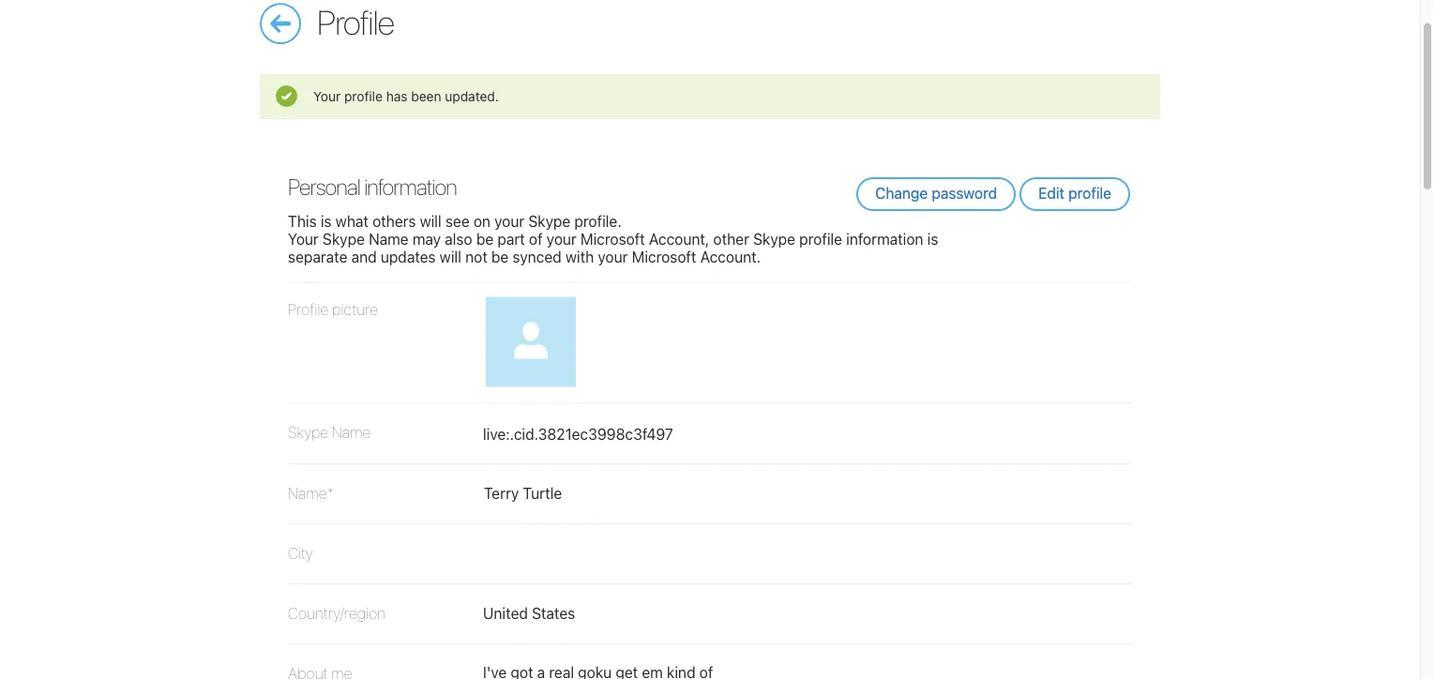 Task type: locate. For each thing, give the bounding box(es) containing it.
your up part
[[494, 265, 524, 283]]

change password
[[875, 237, 997, 255]]

will
[[420, 265, 441, 283], [440, 301, 461, 319]]

microsoft down profile.
[[580, 283, 645, 301]]

1 vertical spatial will
[[440, 301, 461, 319]]

1 horizontal spatial information
[[846, 283, 923, 301]]

name down others
[[369, 283, 409, 301]]

information down change
[[846, 283, 923, 301]]

name up name*
[[332, 477, 371, 494]]

on
[[473, 265, 491, 283]]

password
[[932, 237, 997, 255]]

1 horizontal spatial is
[[927, 283, 938, 301]]

this
[[288, 265, 317, 283]]

live:.cid.3821ec3998c3f497
[[483, 478, 673, 496]]

your
[[494, 265, 524, 283], [547, 283, 577, 301], [598, 301, 628, 319]]

skype down 'what'
[[323, 283, 365, 301]]

account,
[[649, 283, 709, 301]]

skype right other
[[753, 283, 795, 301]]

1 vertical spatial information
[[846, 283, 923, 301]]

united
[[483, 657, 528, 675]]

be down part
[[491, 301, 509, 319]]

synced
[[513, 301, 562, 319]]

information inside this is what others will see on your skype profile. your skype name may also be part of your microsoft account, other skype profile information is separate and updates will not be synced with your microsoft account.
[[846, 283, 923, 301]]

0 vertical spatial name
[[369, 283, 409, 301]]

what
[[335, 265, 369, 283]]

information
[[364, 227, 457, 253], [846, 283, 923, 301]]

microsoft
[[580, 283, 645, 301], [632, 301, 696, 319]]

your right the with
[[598, 301, 628, 319]]

updates
[[381, 301, 436, 319]]

your up the with
[[547, 283, 577, 301]]

2 horizontal spatial your
[[598, 301, 628, 319]]

and
[[351, 301, 377, 319]]

skype up of
[[528, 265, 571, 283]]

1 vertical spatial name
[[332, 477, 371, 494]]

personal
[[288, 227, 360, 253]]

name
[[369, 283, 409, 301], [332, 477, 371, 494]]

is right this
[[321, 265, 332, 283]]

microsoft down account,
[[632, 301, 696, 319]]

information up others
[[364, 227, 457, 253]]

name*
[[288, 537, 334, 555]]

profile.
[[574, 265, 622, 283]]

skype
[[528, 265, 571, 283], [323, 283, 365, 301], [753, 283, 795, 301], [288, 477, 328, 494]]

previous page image
[[260, 56, 958, 679]]

city
[[288, 597, 313, 615]]

be
[[476, 283, 493, 301], [491, 301, 509, 319]]

of
[[529, 283, 543, 301]]

skype name
[[288, 477, 371, 494]]

will up may
[[420, 265, 441, 283]]

country/region
[[288, 657, 386, 675]]

0 vertical spatial information
[[364, 227, 457, 253]]

account.
[[700, 301, 761, 319]]

0 horizontal spatial is
[[321, 265, 332, 283]]

your
[[288, 283, 319, 301]]

this is what others will see on your skype profile. your skype name may also be part of your microsoft account, other skype profile information is separate and updates will not be synced with your microsoft account.
[[288, 265, 938, 319]]

not
[[465, 301, 488, 319]]

0 vertical spatial will
[[420, 265, 441, 283]]

is
[[321, 265, 332, 283], [927, 283, 938, 301]]

change
[[875, 237, 928, 255]]

will down also
[[440, 301, 461, 319]]

states
[[532, 657, 575, 675]]

is down change password button
[[927, 283, 938, 301]]



Task type: vqa. For each thing, say whether or not it's contained in the screenshot.
'what'
yes



Task type: describe. For each thing, give the bounding box(es) containing it.
skype up name*
[[288, 477, 328, 494]]

united states
[[483, 657, 575, 675]]

1 horizontal spatial your
[[547, 283, 577, 301]]

part
[[497, 283, 525, 301]]

name inside this is what others will see on your skype profile. your skype name may also be part of your microsoft account, other skype profile information is separate and updates will not be synced with your microsoft account.
[[369, 283, 409, 301]]

others
[[372, 265, 416, 283]]

change password button
[[857, 230, 1016, 264]]

0 horizontal spatial your
[[494, 265, 524, 283]]

0 horizontal spatial information
[[364, 227, 457, 253]]

personal information
[[288, 227, 457, 253]]

separate
[[288, 301, 347, 319]]

also
[[445, 283, 472, 301]]

other
[[713, 283, 749, 301]]

may
[[412, 283, 441, 301]]

with
[[565, 301, 594, 319]]

be down on on the left top of page
[[476, 283, 493, 301]]

see
[[445, 265, 470, 283]]

profile
[[317, 54, 394, 94]]

profile
[[799, 283, 842, 301]]



